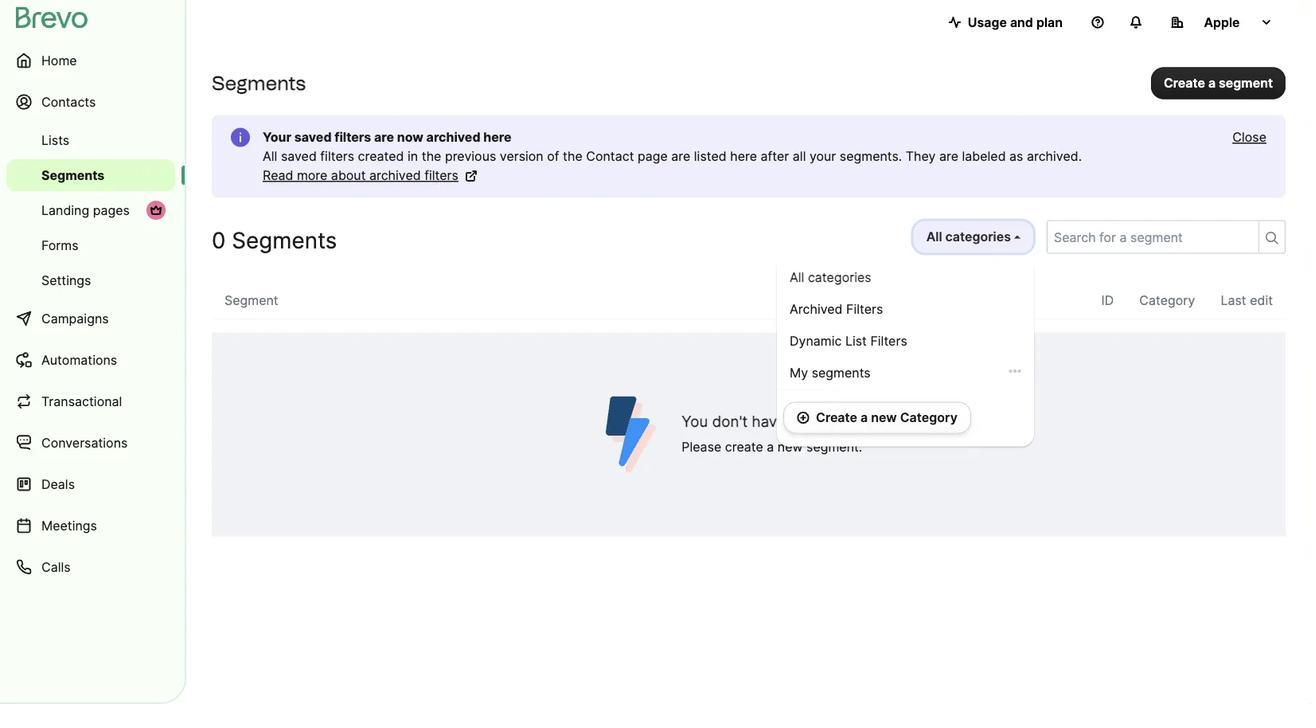 Task type: vqa. For each thing, say whether or not it's contained in the screenshot.
promotional
no



Task type: describe. For each thing, give the bounding box(es) containing it.
now
[[397, 129, 424, 145]]

meetings link
[[6, 507, 175, 545]]

my
[[790, 365, 809, 381]]

segment.
[[807, 439, 863, 455]]

have
[[752, 413, 786, 431]]

1 horizontal spatial category
[[1140, 293, 1196, 308]]

0 vertical spatial segments
[[212, 71, 306, 94]]

contacts link
[[6, 83, 175, 121]]

read more about archived filters
[[263, 168, 459, 183]]

category inside create a new category button
[[901, 410, 958, 425]]

1 vertical spatial archived
[[370, 168, 421, 183]]

a for segment
[[1209, 75, 1216, 91]]

settings
[[41, 272, 91, 288]]

landing pages
[[41, 202, 130, 218]]

segments
[[812, 365, 871, 381]]

categories inside button
[[946, 229, 1012, 245]]

contacts
[[41, 94, 96, 110]]

all categories button
[[913, 220, 1035, 254]]

edit
[[1251, 293, 1274, 308]]

pages
[[93, 202, 130, 218]]

they
[[906, 149, 936, 164]]

listed
[[694, 149, 727, 164]]

after
[[761, 149, 790, 164]]

previous
[[445, 149, 496, 164]]

please
[[682, 439, 722, 455]]

2 vertical spatial filters
[[425, 168, 459, 183]]

forms link
[[6, 229, 175, 261]]

left___rvooi image
[[150, 204, 162, 217]]

dynamic
[[790, 333, 842, 349]]

more
[[297, 168, 328, 183]]

your saved filters are now archived here all saved filters created in the previous version of the contact page are listed here after all your segments. they are labeled as archived.
[[263, 129, 1083, 164]]

create
[[725, 439, 764, 455]]

0 segments
[[212, 227, 337, 253]]

conversations link
[[6, 424, 175, 462]]

deals link
[[6, 465, 175, 503]]

transactional
[[41, 393, 122, 409]]

read more about archived filters link
[[263, 166, 478, 185]]

plan
[[1037, 14, 1063, 30]]

about
[[331, 168, 366, 183]]

alert containing your saved filters are now archived here
[[212, 115, 1286, 198]]

calls link
[[6, 548, 175, 586]]

automations link
[[6, 341, 175, 379]]

archived filters
[[790, 301, 884, 317]]

1 vertical spatial saved
[[281, 149, 317, 164]]

segment
[[225, 293, 279, 308]]

conversations
[[41, 435, 128, 450]]

landing pages link
[[6, 194, 175, 226]]

archived
[[790, 301, 843, 317]]

create for create a new category
[[816, 410, 858, 425]]

labeled
[[963, 149, 1006, 164]]

all inside the your saved filters are now archived here all saved filters created in the previous version of the contact page are listed here after all your segments. they are labeled as archived.
[[263, 149, 278, 164]]

search image
[[1266, 232, 1279, 245]]

in
[[408, 149, 418, 164]]

home
[[41, 53, 77, 68]]

campaigns link
[[6, 299, 175, 338]]

create for create a segment
[[1164, 75, 1206, 91]]

0 horizontal spatial are
[[374, 129, 394, 145]]

of
[[547, 149, 560, 164]]

segments. inside the your saved filters are now archived here all saved filters created in the previous version of the contact page are listed here after all your segments. they are labeled as archived.
[[840, 149, 903, 164]]



Task type: locate. For each thing, give the bounding box(es) containing it.
1 horizontal spatial archived
[[427, 129, 481, 145]]

landing
[[41, 202, 89, 218]]

create left segment
[[1164, 75, 1206, 91]]

0 horizontal spatial archived
[[370, 168, 421, 183]]

1 vertical spatial all
[[927, 229, 943, 245]]

0 vertical spatial new
[[871, 410, 897, 425]]

you don't have any segments.
[[682, 413, 893, 431]]

list
[[846, 333, 867, 349]]

segments up landing at the left
[[41, 167, 105, 183]]

Search for a segment search field
[[1048, 221, 1253, 253]]

lists
[[41, 132, 69, 148]]

1 vertical spatial segments
[[41, 167, 105, 183]]

the right the of
[[563, 149, 583, 164]]

contact
[[586, 149, 634, 164]]

0 vertical spatial filters
[[335, 129, 371, 145]]

0
[[212, 227, 226, 253]]

last edit
[[1221, 293, 1274, 308]]

new
[[871, 410, 897, 425], [778, 439, 803, 455]]

usage and plan button
[[936, 6, 1076, 38]]

1 horizontal spatial create
[[1164, 75, 1206, 91]]

filters down previous
[[425, 168, 459, 183]]

filters
[[847, 301, 884, 317], [871, 333, 908, 349]]

0 horizontal spatial a
[[767, 439, 774, 455]]

a for new
[[861, 410, 868, 425]]

1 vertical spatial all categories
[[790, 270, 872, 285]]

create a new category
[[816, 410, 958, 425]]

a up 'segment.'
[[861, 410, 868, 425]]

1 vertical spatial filters
[[320, 149, 354, 164]]

filters up list
[[847, 301, 884, 317]]

create a segment button
[[1152, 67, 1286, 99]]

segments. up 'segment.'
[[819, 413, 893, 431]]

alert
[[212, 115, 1286, 198]]

0 horizontal spatial categories
[[808, 270, 872, 285]]

2 the from the left
[[563, 149, 583, 164]]

0 vertical spatial a
[[1209, 75, 1216, 91]]

segments up your at left
[[212, 71, 306, 94]]

here up version
[[484, 129, 512, 145]]

0 vertical spatial all
[[263, 149, 278, 164]]

are right they
[[940, 149, 959, 164]]

a down have
[[767, 439, 774, 455]]

0 vertical spatial category
[[1140, 293, 1196, 308]]

automations
[[41, 352, 117, 368]]

archived
[[427, 129, 481, 145], [370, 168, 421, 183]]

created
[[358, 149, 404, 164]]

meetings
[[41, 518, 97, 533]]

segments down read
[[232, 227, 337, 253]]

any
[[790, 413, 815, 431]]

create inside create a new category button
[[816, 410, 858, 425]]

new inside button
[[871, 410, 897, 425]]

2 horizontal spatial all
[[927, 229, 943, 245]]

dynamic list filters
[[790, 333, 908, 349]]

filters up the about
[[320, 149, 354, 164]]

page
[[638, 149, 668, 164]]

don't
[[713, 413, 748, 431]]

2 horizontal spatial a
[[1209, 75, 1216, 91]]

2 vertical spatial all
[[790, 270, 805, 285]]

0 horizontal spatial create
[[816, 410, 858, 425]]

2 vertical spatial a
[[767, 439, 774, 455]]

read
[[263, 168, 293, 183]]

saved
[[295, 129, 332, 145], [281, 149, 317, 164]]

archived up previous
[[427, 129, 481, 145]]

apple
[[1205, 14, 1241, 30]]

1 horizontal spatial all categories
[[927, 229, 1012, 245]]

0 horizontal spatial here
[[484, 129, 512, 145]]

category
[[1140, 293, 1196, 308], [901, 410, 958, 425]]

1 horizontal spatial here
[[731, 149, 757, 164]]

create inside create a segment button
[[1164, 75, 1206, 91]]

lists link
[[6, 124, 175, 156]]

you
[[682, 413, 708, 431]]

0 horizontal spatial all
[[263, 149, 278, 164]]

2 vertical spatial segments
[[232, 227, 337, 253]]

the
[[422, 149, 442, 164], [563, 149, 583, 164]]

1 the from the left
[[422, 149, 442, 164]]

my segments
[[790, 365, 871, 381]]

0 vertical spatial here
[[484, 129, 512, 145]]

saved up more
[[281, 149, 317, 164]]

campaigns
[[41, 311, 109, 326]]

segments. right your
[[840, 149, 903, 164]]

categories
[[946, 229, 1012, 245], [808, 270, 872, 285]]

0 vertical spatial archived
[[427, 129, 481, 145]]

0 horizontal spatial the
[[422, 149, 442, 164]]

are up created
[[374, 129, 394, 145]]

apple button
[[1159, 6, 1286, 38]]

close link
[[1233, 128, 1267, 147]]

1 horizontal spatial new
[[871, 410, 897, 425]]

segments link
[[6, 159, 175, 191]]

create a new category button
[[784, 402, 972, 434]]

usage
[[968, 14, 1007, 30]]

1 horizontal spatial are
[[672, 149, 691, 164]]

filters up created
[[335, 129, 371, 145]]

1 vertical spatial segments.
[[819, 413, 893, 431]]

all
[[263, 149, 278, 164], [927, 229, 943, 245], [790, 270, 805, 285]]

archived down created
[[370, 168, 421, 183]]

create up 'segment.'
[[816, 410, 858, 425]]

a
[[1209, 75, 1216, 91], [861, 410, 868, 425], [767, 439, 774, 455]]

close
[[1233, 129, 1267, 145]]

0 vertical spatial segments.
[[840, 149, 903, 164]]

0 vertical spatial create
[[1164, 75, 1206, 91]]

1 vertical spatial new
[[778, 439, 803, 455]]

search button
[[1259, 222, 1286, 252]]

0 vertical spatial categories
[[946, 229, 1012, 245]]

the right in
[[422, 149, 442, 164]]

create a segment
[[1164, 75, 1274, 91]]

home link
[[6, 41, 175, 80]]

all categories
[[927, 229, 1012, 245], [790, 270, 872, 285]]

forms
[[41, 237, 78, 253]]

archived.
[[1027, 149, 1083, 164]]

are right the page
[[672, 149, 691, 164]]

1 vertical spatial category
[[901, 410, 958, 425]]

are
[[374, 129, 394, 145], [672, 149, 691, 164], [940, 149, 959, 164]]

id
[[1102, 293, 1115, 308]]

2 horizontal spatial are
[[940, 149, 959, 164]]

1 vertical spatial filters
[[871, 333, 908, 349]]

archived inside the your saved filters are now archived here all saved filters created in the previous version of the contact page are listed here after all your segments. they are labeled as archived.
[[427, 129, 481, 145]]

calls
[[41, 559, 71, 575]]

your
[[263, 129, 292, 145]]

0 horizontal spatial all categories
[[790, 270, 872, 285]]

0 horizontal spatial new
[[778, 439, 803, 455]]

0 vertical spatial filters
[[847, 301, 884, 317]]

all categories inside button
[[927, 229, 1012, 245]]

1 horizontal spatial all
[[790, 270, 805, 285]]

segments.
[[840, 149, 903, 164], [819, 413, 893, 431]]

all
[[793, 149, 806, 164]]

filters
[[335, 129, 371, 145], [320, 149, 354, 164], [425, 168, 459, 183]]

0 vertical spatial saved
[[295, 129, 332, 145]]

a left segment
[[1209, 75, 1216, 91]]

1 vertical spatial create
[[816, 410, 858, 425]]

segments
[[212, 71, 306, 94], [41, 167, 105, 183], [232, 227, 337, 253]]

here left "after"
[[731, 149, 757, 164]]

your
[[810, 149, 837, 164]]

and
[[1011, 14, 1034, 30]]

filters right list
[[871, 333, 908, 349]]

1 vertical spatial categories
[[808, 270, 872, 285]]

last
[[1221, 293, 1247, 308]]

0 vertical spatial all categories
[[927, 229, 1012, 245]]

1 horizontal spatial a
[[861, 410, 868, 425]]

settings link
[[6, 264, 175, 296]]

as
[[1010, 149, 1024, 164]]

0 horizontal spatial category
[[901, 410, 958, 425]]

please create a new segment.
[[682, 439, 863, 455]]

transactional link
[[6, 382, 175, 421]]

here
[[484, 129, 512, 145], [731, 149, 757, 164]]

1 vertical spatial here
[[731, 149, 757, 164]]

all inside the all categories button
[[927, 229, 943, 245]]

version
[[500, 149, 544, 164]]

1 horizontal spatial categories
[[946, 229, 1012, 245]]

create
[[1164, 75, 1206, 91], [816, 410, 858, 425]]

usage and plan
[[968, 14, 1063, 30]]

1 horizontal spatial the
[[563, 149, 583, 164]]

segment
[[1219, 75, 1274, 91]]

1 vertical spatial a
[[861, 410, 868, 425]]

deals
[[41, 476, 75, 492]]

saved right your at left
[[295, 129, 332, 145]]



